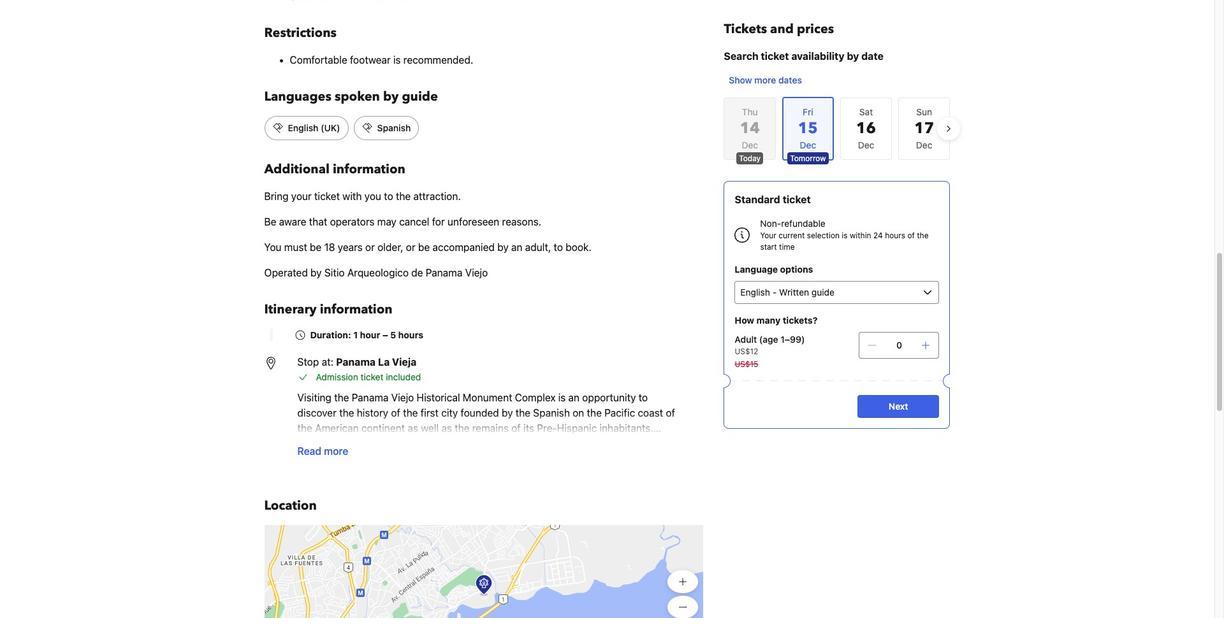 Task type: describe. For each thing, give the bounding box(es) containing it.
restrictions
[[264, 24, 337, 41]]

spanish
[[377, 122, 411, 133]]

0 horizontal spatial is
[[393, 54, 401, 66]]

2 or from the left
[[406, 242, 416, 253]]

more for show
[[755, 75, 776, 85]]

be aware that operators may cancel for unforeseen reasons.
[[264, 216, 541, 228]]

itinerary information
[[264, 301, 393, 318]]

bring
[[264, 191, 289, 202]]

be
[[264, 216, 276, 228]]

viejo
[[465, 267, 488, 279]]

by left date
[[847, 50, 859, 62]]

–
[[383, 330, 388, 341]]

and
[[770, 20, 794, 38]]

ticket for admission ticket included
[[361, 372, 384, 383]]

bring your ticket with you to the attraction.
[[264, 191, 461, 202]]

by left "an" at the top left of the page
[[497, 242, 509, 253]]

sun
[[916, 106, 932, 117]]

languages
[[264, 88, 332, 105]]

today
[[739, 154, 761, 163]]

18
[[324, 242, 335, 253]]

read more button
[[290, 436, 356, 467]]

17
[[915, 118, 934, 139]]

0 vertical spatial to
[[384, 191, 393, 202]]

start
[[760, 242, 777, 252]]

(uk)
[[321, 122, 340, 133]]

location
[[264, 497, 317, 515]]

selection
[[807, 231, 840, 240]]

comfortable footwear is recommended.
[[290, 54, 473, 66]]

region containing 14
[[714, 92, 961, 166]]

adult (age 1–99) us$12
[[735, 334, 805, 356]]

read more
[[297, 446, 348, 457]]

dec for 16
[[858, 140, 874, 150]]

language options
[[735, 264, 813, 275]]

availability
[[792, 50, 845, 62]]

date
[[862, 50, 884, 62]]

non-refundable your current selection is within 24 hours of the start time
[[760, 218, 929, 252]]

language
[[735, 264, 778, 275]]

1
[[353, 330, 358, 341]]

sun 17 dec
[[915, 106, 934, 150]]

how
[[735, 315, 754, 326]]

admission
[[316, 372, 358, 383]]

operated by sitio arqueologico de panama viejo
[[264, 267, 488, 279]]

more for read
[[324, 446, 348, 457]]

duration:
[[310, 330, 351, 341]]

with
[[343, 191, 362, 202]]

of
[[908, 231, 915, 240]]

sat
[[859, 106, 873, 117]]

current
[[779, 231, 805, 240]]

14
[[740, 118, 760, 139]]

for
[[432, 216, 445, 228]]

information for itinerary information
[[320, 301, 393, 318]]

prices
[[797, 20, 834, 38]]

map region
[[264, 525, 704, 619]]

hours inside the non-refundable your current selection is within 24 hours of the start time
[[885, 231, 906, 240]]

adult
[[735, 334, 757, 345]]

reasons.
[[502, 216, 541, 228]]

hour
[[360, 330, 380, 341]]

at:
[[322, 356, 334, 368]]

24
[[874, 231, 883, 240]]

that
[[309, 216, 327, 228]]

english
[[288, 122, 318, 133]]

1–99)
[[781, 334, 805, 345]]

ticket left with at the top left of the page
[[314, 191, 340, 202]]

refundable
[[781, 218, 826, 229]]

languages spoken by guide
[[264, 88, 438, 105]]

is inside the non-refundable your current selection is within 24 hours of the start time
[[842, 231, 848, 240]]

show more dates
[[729, 75, 802, 85]]

many
[[757, 315, 781, 326]]

itinerary
[[264, 301, 317, 318]]

adult,
[[525, 242, 551, 253]]

read
[[297, 446, 321, 457]]

us$15
[[735, 360, 758, 369]]

search ticket availability by date
[[724, 50, 884, 62]]

attraction.
[[414, 191, 461, 202]]

0
[[897, 340, 902, 351]]

us$12
[[735, 347, 758, 356]]



Task type: vqa. For each thing, say whether or not it's contained in the screenshot.
'flexible'
no



Task type: locate. For each thing, give the bounding box(es) containing it.
more right show
[[755, 75, 776, 85]]

0 horizontal spatial the
[[396, 191, 411, 202]]

your
[[291, 191, 312, 202]]

years
[[338, 242, 363, 253]]

more right read
[[324, 446, 348, 457]]

standard
[[735, 194, 780, 205]]

1 horizontal spatial be
[[418, 242, 430, 253]]

or right years at the top left of the page
[[365, 242, 375, 253]]

1 horizontal spatial hours
[[885, 231, 906, 240]]

dec for 17
[[916, 140, 933, 150]]

book.
[[566, 242, 592, 253]]

stop at: panama la vieja
[[297, 356, 417, 368]]

1 horizontal spatial the
[[917, 231, 929, 240]]

unforeseen
[[448, 216, 499, 228]]

options
[[780, 264, 813, 275]]

dec up today
[[742, 140, 758, 150]]

thu 14 dec today
[[739, 106, 761, 163]]

included
[[386, 372, 421, 383]]

dec for 14
[[742, 140, 758, 150]]

to right the you on the top left of page
[[384, 191, 393, 202]]

dates
[[779, 75, 802, 85]]

0 vertical spatial hours
[[885, 231, 906, 240]]

is
[[393, 54, 401, 66], [842, 231, 848, 240]]

to left book. at top left
[[554, 242, 563, 253]]

0 vertical spatial is
[[393, 54, 401, 66]]

1 vertical spatial panama
[[336, 356, 376, 368]]

ticket for standard ticket
[[783, 194, 811, 205]]

tickets
[[724, 20, 767, 38]]

operated
[[264, 267, 308, 279]]

sitio
[[324, 267, 345, 279]]

ticket
[[761, 50, 789, 62], [314, 191, 340, 202], [783, 194, 811, 205], [361, 372, 384, 383]]

1 horizontal spatial to
[[554, 242, 563, 253]]

0 horizontal spatial be
[[310, 242, 322, 253]]

la
[[378, 356, 390, 368]]

tickets and prices
[[724, 20, 834, 38]]

aware
[[279, 216, 306, 228]]

by
[[847, 50, 859, 62], [383, 88, 399, 105], [497, 242, 509, 253], [311, 267, 322, 279]]

footwear
[[350, 54, 391, 66]]

dec inside sat 16 dec
[[858, 140, 874, 150]]

additional
[[264, 161, 330, 178]]

arqueologico
[[347, 267, 409, 279]]

time
[[779, 242, 795, 252]]

hours left of
[[885, 231, 906, 240]]

information
[[333, 161, 406, 178], [320, 301, 393, 318]]

you
[[365, 191, 381, 202]]

5
[[390, 330, 396, 341]]

dec inside thu 14 dec today
[[742, 140, 758, 150]]

spoken
[[335, 88, 380, 105]]

3 dec from the left
[[916, 140, 933, 150]]

the right of
[[917, 231, 929, 240]]

panama right de
[[426, 267, 463, 279]]

panama
[[426, 267, 463, 279], [336, 356, 376, 368]]

1 vertical spatial hours
[[398, 330, 423, 341]]

duration: 1 hour – 5 hours
[[310, 330, 423, 341]]

ticket for search ticket availability by date
[[761, 50, 789, 62]]

to
[[384, 191, 393, 202], [554, 242, 563, 253]]

0 horizontal spatial more
[[324, 446, 348, 457]]

recommended.
[[403, 54, 473, 66]]

0 horizontal spatial hours
[[398, 330, 423, 341]]

de
[[411, 267, 423, 279]]

information for additional information
[[333, 161, 406, 178]]

0 horizontal spatial dec
[[742, 140, 758, 150]]

1 horizontal spatial panama
[[426, 267, 463, 279]]

hours right '5' on the left of the page
[[398, 330, 423, 341]]

0 horizontal spatial or
[[365, 242, 375, 253]]

by left the guide
[[383, 88, 399, 105]]

the up be aware that operators may cancel for unforeseen reasons.
[[396, 191, 411, 202]]

0 vertical spatial panama
[[426, 267, 463, 279]]

1 vertical spatial information
[[320, 301, 393, 318]]

standard ticket
[[735, 194, 811, 205]]

sat 16 dec
[[856, 106, 876, 150]]

admission ticket included
[[316, 372, 421, 383]]

thu
[[742, 106, 758, 117]]

stop
[[297, 356, 319, 368]]

be
[[310, 242, 322, 253], [418, 242, 430, 253]]

by left the sitio
[[311, 267, 322, 279]]

1 be from the left
[[310, 242, 322, 253]]

ticket up refundable in the right top of the page
[[783, 194, 811, 205]]

accompanied
[[433, 242, 495, 253]]

operators
[[330, 216, 375, 228]]

2 be from the left
[[418, 242, 430, 253]]

be up de
[[418, 242, 430, 253]]

0 vertical spatial more
[[755, 75, 776, 85]]

next
[[889, 401, 908, 412]]

additional information
[[264, 161, 406, 178]]

ticket down 'la' at the bottom of the page
[[361, 372, 384, 383]]

dec inside sun 17 dec
[[916, 140, 933, 150]]

the
[[396, 191, 411, 202], [917, 231, 929, 240]]

may
[[377, 216, 397, 228]]

you
[[264, 242, 282, 253]]

vieja
[[392, 356, 417, 368]]

16
[[856, 118, 876, 139]]

1 vertical spatial is
[[842, 231, 848, 240]]

2 dec from the left
[[858, 140, 874, 150]]

or
[[365, 242, 375, 253], [406, 242, 416, 253]]

dec
[[742, 140, 758, 150], [858, 140, 874, 150], [916, 140, 933, 150]]

ticket up show more dates
[[761, 50, 789, 62]]

1 horizontal spatial or
[[406, 242, 416, 253]]

guide
[[402, 88, 438, 105]]

1 horizontal spatial is
[[842, 231, 848, 240]]

dec down 17
[[916, 140, 933, 150]]

or right older, at the left top of page
[[406, 242, 416, 253]]

is left within on the right top of page
[[842, 231, 848, 240]]

next button
[[858, 395, 940, 418]]

1 dec from the left
[[742, 140, 758, 150]]

(age
[[759, 334, 778, 345]]

english (uk)
[[288, 122, 340, 133]]

non-
[[760, 218, 781, 229]]

your
[[760, 231, 777, 240]]

is right footwear
[[393, 54, 401, 66]]

cancel
[[399, 216, 429, 228]]

show more dates button
[[724, 69, 807, 92]]

the inside the non-refundable your current selection is within 24 hours of the start time
[[917, 231, 929, 240]]

must
[[284, 242, 307, 253]]

be left '18'
[[310, 242, 322, 253]]

more
[[755, 75, 776, 85], [324, 446, 348, 457]]

you must be 18 years or older, or be accompanied by an adult, to book.
[[264, 242, 592, 253]]

1 or from the left
[[365, 242, 375, 253]]

1 horizontal spatial more
[[755, 75, 776, 85]]

information up the you on the top left of page
[[333, 161, 406, 178]]

1 vertical spatial more
[[324, 446, 348, 457]]

0 vertical spatial information
[[333, 161, 406, 178]]

0 vertical spatial the
[[396, 191, 411, 202]]

how many tickets?
[[735, 315, 818, 326]]

1 vertical spatial to
[[554, 242, 563, 253]]

2 horizontal spatial dec
[[916, 140, 933, 150]]

0 horizontal spatial to
[[384, 191, 393, 202]]

dec down 16
[[858, 140, 874, 150]]

information up 1
[[320, 301, 393, 318]]

region
[[714, 92, 961, 166]]

an
[[511, 242, 523, 253]]

tickets?
[[783, 315, 818, 326]]

1 horizontal spatial dec
[[858, 140, 874, 150]]

1 vertical spatial the
[[917, 231, 929, 240]]

show
[[729, 75, 752, 85]]

panama up admission ticket included
[[336, 356, 376, 368]]

0 horizontal spatial panama
[[336, 356, 376, 368]]

search
[[724, 50, 759, 62]]



